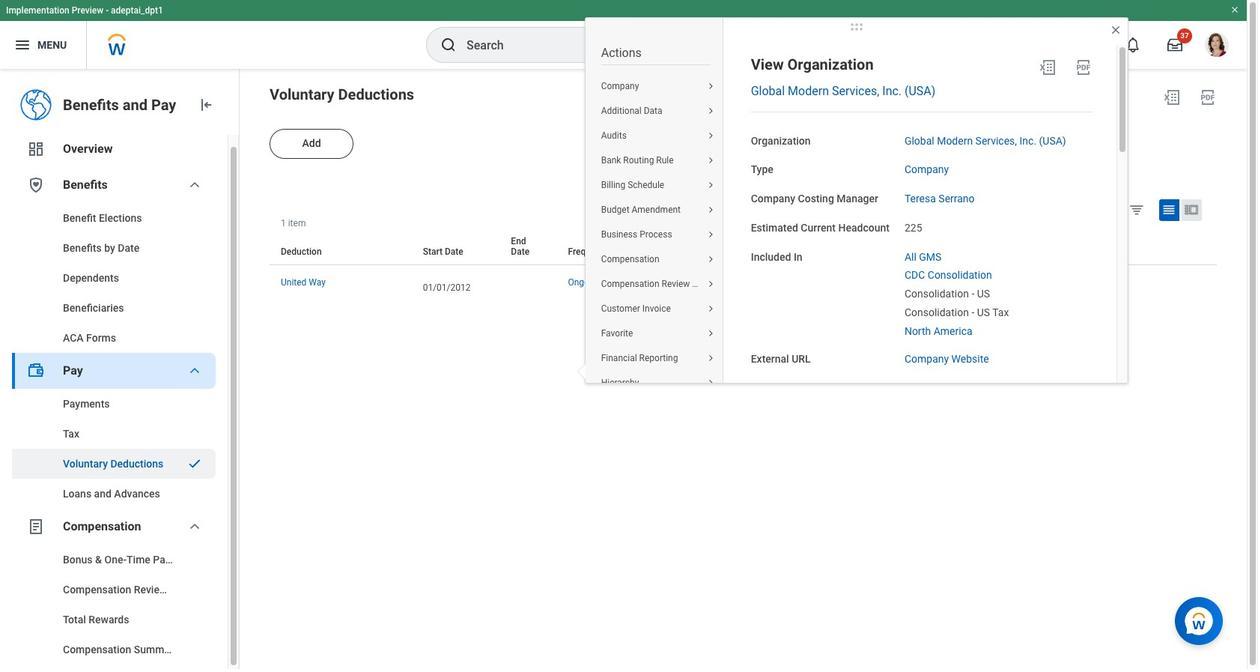 Task type: locate. For each thing, give the bounding box(es) containing it.
end
[[511, 236, 527, 247]]

1 vertical spatial modern
[[938, 135, 974, 147]]

2 vertical spatial chevron down small image
[[186, 518, 204, 536]]

modern down 'view organization'
[[788, 84, 830, 98]]

close environment banner image
[[1231, 5, 1240, 14]]

tax inside tax link
[[63, 428, 79, 440]]

global modern services, inc. (usa) link down 'view organization'
[[751, 84, 936, 98]]

compensation
[[602, 254, 660, 264], [602, 279, 660, 289], [63, 519, 141, 534], [63, 584, 131, 596], [63, 644, 131, 656]]

chevron right image inside additional data menu item
[[702, 107, 720, 116]]

&
[[95, 554, 102, 566]]

0 horizontal spatial services,
[[832, 84, 880, 98]]

(usa) for organization
[[1040, 135, 1067, 147]]

chevron right image up input
[[702, 231, 720, 240]]

add button
[[270, 129, 354, 159]]

united way
[[281, 277, 326, 288]]

input
[[696, 247, 717, 257]]

compensation menu item
[[586, 247, 727, 272]]

type up estimated
[[751, 164, 774, 176]]

Search Workday  search field
[[467, 28, 792, 61]]

chevron right image for compensation review process
[[702, 280, 720, 289]]

compensation inside compensation review statement link
[[63, 584, 131, 596]]

menu
[[37, 39, 67, 51]]

compensation up total rewards
[[63, 584, 131, 596]]

voluntary deductions down tax link
[[63, 458, 164, 470]]

chevron right image inside budget amendment menu item
[[702, 206, 720, 215]]

way
[[309, 277, 326, 288]]

gms
[[920, 251, 942, 263]]

consolidation up the 'north america' link
[[905, 306, 970, 318]]

3 chevron right image from the top
[[702, 181, 720, 190]]

0 vertical spatial review
[[662, 279, 690, 289]]

chevron right image inside customer invoice menu item
[[702, 305, 720, 314]]

chevron right image up 'amount' link at the top
[[702, 256, 720, 265]]

chevron right image left "address"
[[702, 379, 720, 388]]

1 horizontal spatial type
[[751, 164, 774, 176]]

menu containing company
[[586, 74, 727, 669]]

pay inside "element"
[[151, 96, 176, 114]]

export to excel image left view printable version (pdf) image
[[1164, 88, 1182, 106]]

chevron right image inside hierarchy menu item
[[702, 379, 720, 388]]

0 horizontal spatial deductions
[[110, 458, 164, 470]]

edit button
[[972, 279, 1032, 297]]

payment
[[883, 247, 918, 257]]

benefits inside "element"
[[63, 96, 119, 114]]

chevron right image for favorite
[[702, 330, 720, 339]]

next
[[862, 247, 881, 257]]

chevron right image inside business process menu item
[[702, 231, 720, 240]]

north
[[905, 325, 932, 337]]

deductions inside pay element
[[110, 458, 164, 470]]

and right loans
[[94, 488, 112, 500]]

benefits up benefit on the left
[[63, 178, 108, 192]]

option group
[[1126, 199, 1214, 224]]

and up overview link
[[123, 96, 148, 114]]

chevron down small image
[[186, 176, 204, 194], [186, 362, 204, 380], [186, 518, 204, 536]]

consolidation down cdc consolidation
[[905, 288, 970, 300]]

invoice
[[643, 303, 671, 314]]

1
[[281, 218, 286, 229]]

headcount
[[839, 222, 890, 234]]

2 chevron down small image from the top
[[186, 362, 204, 380]]

pay inside "dropdown button"
[[63, 363, 83, 378]]

chevron right image inside 'compensation review process' menu item
[[702, 280, 720, 289]]

2 vertical spatial -
[[972, 306, 975, 318]]

amendment
[[632, 205, 681, 215]]

compensation for compensation review statement
[[63, 584, 131, 596]]

teresa serrano link
[[905, 190, 975, 205]]

6 chevron right image from the top
[[702, 330, 720, 339]]

pay
[[151, 96, 176, 114], [63, 363, 83, 378]]

2 chevron right image from the top
[[702, 132, 720, 141]]

transformation import image
[[197, 96, 215, 114]]

chevron right image inside bank routing rule 'menu item'
[[702, 157, 720, 166]]

chevron down small image for pay
[[186, 362, 204, 380]]

and inside "element"
[[123, 96, 148, 114]]

time
[[127, 554, 151, 566]]

chevron down small image inside pay "dropdown button"
[[186, 362, 204, 380]]

company inside company website 'link'
[[905, 353, 950, 365]]

1 horizontal spatial modern
[[938, 135, 974, 147]]

document alt image
[[27, 518, 45, 536]]

north america link
[[905, 322, 973, 337]]

chevron right image inside the "billing schedule" menu item
[[702, 181, 720, 190]]

adeptai_dpt1
[[111, 5, 163, 16]]

0 horizontal spatial process
[[640, 229, 673, 240]]

1 horizontal spatial (usa)
[[1040, 135, 1067, 147]]

7 chevron right image from the top
[[702, 379, 720, 388]]

0 vertical spatial global
[[751, 84, 785, 98]]

payments up tax link
[[63, 398, 110, 410]]

modern for view organization
[[788, 84, 830, 98]]

chevron right image down amount
[[702, 330, 720, 339]]

1 horizontal spatial global
[[905, 135, 935, 147]]

0 vertical spatial inc.
[[883, 84, 902, 98]]

2 vertical spatial benefits
[[63, 242, 102, 254]]

chevron down small image inside benefits dropdown button
[[186, 176, 204, 194]]

0 horizontal spatial voluntary
[[63, 458, 108, 470]]

0 vertical spatial us
[[978, 288, 991, 300]]

1 vertical spatial benefits
[[63, 178, 108, 192]]

global modern services, inc. (usa) for organization
[[905, 135, 1067, 147]]

company for company costing manager
[[751, 193, 796, 205]]

- right preview
[[106, 5, 109, 16]]

view organization
[[751, 55, 874, 73]]

type
[[751, 164, 774, 176], [719, 247, 738, 257]]

0 horizontal spatial payments
[[63, 398, 110, 410]]

business process
[[602, 229, 673, 240]]

reporting
[[640, 353, 679, 363]]

costing
[[798, 193, 835, 205]]

voluntary deductions
[[270, 85, 415, 103], [63, 458, 164, 470]]

0 vertical spatial voluntary deductions
[[270, 85, 415, 103]]

1 vertical spatial pay
[[63, 363, 83, 378]]

review for statement
[[134, 584, 167, 596]]

0 vertical spatial tax
[[993, 306, 1010, 318]]

6 chevron right image from the top
[[702, 355, 720, 363]]

company for company website
[[905, 353, 950, 365]]

company up teresa
[[905, 164, 950, 176]]

0 horizontal spatial inc.
[[883, 84, 902, 98]]

1 vertical spatial us
[[978, 306, 991, 318]]

1 chevron down small image from the top
[[186, 176, 204, 194]]

review down "time"
[[134, 584, 167, 596]]

voluntary up loans
[[63, 458, 108, 470]]

1 horizontal spatial review
[[662, 279, 690, 289]]

0 vertical spatial services,
[[832, 84, 880, 98]]

chevron right image for financial reporting
[[702, 355, 720, 363]]

2 us from the top
[[978, 306, 991, 318]]

pay element
[[12, 389, 216, 509]]

add
[[302, 137, 321, 149]]

compensation up customer invoice
[[602, 279, 660, 289]]

company inside company menu item
[[602, 81, 640, 91]]

consolidation - us consolidation - us tax
[[905, 288, 1010, 318]]

global modern services, inc. (usa) link for view organization
[[751, 84, 936, 98]]

loans and advances
[[63, 488, 160, 500]]

1 vertical spatial inc.
[[1020, 135, 1037, 147]]

company menu item
[[586, 74, 727, 99]]

1 vertical spatial payments
[[153, 554, 200, 566]]

chevron right image right 'reporting'
[[702, 355, 720, 363]]

1 vertical spatial services,
[[976, 135, 1018, 147]]

0 horizontal spatial voluntary deductions
[[63, 458, 164, 470]]

tax down "payments" link
[[63, 428, 79, 440]]

- up america
[[972, 306, 975, 318]]

global down view
[[751, 84, 785, 98]]

0 vertical spatial export to excel image
[[1039, 58, 1057, 76]]

compensation button
[[12, 509, 216, 545]]

teresa
[[905, 193, 937, 205]]

3 chevron right image from the top
[[702, 231, 720, 240]]

1 horizontal spatial tax
[[993, 306, 1010, 318]]

company website
[[905, 353, 990, 365]]

1 chevron right image from the top
[[702, 107, 720, 116]]

global up company link
[[905, 135, 935, 147]]

process down budget amendment menu item
[[640, 229, 673, 240]]

us
[[978, 288, 991, 300], [978, 306, 991, 318]]

benefits up the overview
[[63, 96, 119, 114]]

0 vertical spatial global modern services, inc. (usa) link
[[751, 84, 936, 98]]

1 vertical spatial export to excel image
[[1164, 88, 1182, 106]]

additional
[[602, 106, 642, 116]]

date inside benefits element
[[118, 242, 140, 254]]

1 vertical spatial and
[[94, 488, 112, 500]]

company down north
[[905, 353, 950, 365]]

export to excel image for view printable version (pdf) icon
[[1039, 58, 1057, 76]]

pay down "aca" at the left
[[63, 363, 83, 378]]

payments inside pay element
[[63, 398, 110, 410]]

toggle to list detail view image
[[1185, 202, 1200, 217]]

address
[[751, 382, 790, 394]]

modern inside global modern services, inc. (usa) link
[[938, 135, 974, 147]]

global for view organization
[[751, 84, 785, 98]]

global modern services, inc. (usa)
[[751, 84, 936, 98], [905, 135, 1067, 147]]

financial
[[602, 353, 637, 363]]

company up estimated
[[751, 193, 796, 205]]

rule
[[657, 155, 674, 166]]

chevron right image inside financial reporting menu item
[[702, 355, 720, 363]]

and for benefits
[[123, 96, 148, 114]]

1 benefits from the top
[[63, 96, 119, 114]]

chevron right image inside compensation menu item
[[702, 256, 720, 265]]

0 horizontal spatial review
[[134, 584, 167, 596]]

financial reporting
[[602, 353, 679, 363]]

0 vertical spatial type
[[751, 164, 774, 176]]

payments up statement
[[153, 554, 200, 566]]

estimated
[[751, 222, 799, 234]]

0 vertical spatial -
[[106, 5, 109, 16]]

total rewards
[[63, 614, 129, 626]]

review inside menu item
[[662, 279, 690, 289]]

0 vertical spatial and
[[123, 96, 148, 114]]

5 chevron right image from the top
[[702, 305, 720, 314]]

0 vertical spatial process
[[640, 229, 673, 240]]

- inside menu "banner"
[[106, 5, 109, 16]]

us down edit button
[[978, 306, 991, 318]]

chevron right image up bank routing rule 'menu item'
[[702, 132, 720, 141]]

0 horizontal spatial export to excel image
[[1039, 58, 1057, 76]]

compensation up & at the left of page
[[63, 519, 141, 534]]

benefits for benefits by date
[[63, 242, 102, 254]]

inbox large image
[[1168, 37, 1183, 52]]

manager
[[837, 193, 879, 205]]

1 chevron right image from the top
[[702, 82, 720, 91]]

frequency
[[568, 247, 610, 257]]

chevron right image inside company menu item
[[702, 82, 720, 91]]

1 vertical spatial type
[[719, 247, 738, 257]]

services, for organization
[[976, 135, 1018, 147]]

benefits inside dropdown button
[[63, 178, 108, 192]]

0 horizontal spatial global
[[751, 84, 785, 98]]

0 vertical spatial payments
[[63, 398, 110, 410]]

compensation down "business process"
[[602, 254, 660, 264]]

1 horizontal spatial deductions
[[338, 85, 415, 103]]

north america
[[905, 325, 973, 337]]

profile logan mcneil image
[[1206, 33, 1230, 60]]

0 horizontal spatial tax
[[63, 428, 79, 440]]

benefits
[[63, 96, 119, 114], [63, 178, 108, 192], [63, 242, 102, 254]]

tax down edit button
[[993, 306, 1010, 318]]

ongoing
[[568, 277, 602, 288]]

1 vertical spatial global modern services, inc. (usa) link
[[905, 132, 1067, 147]]

type inside button
[[719, 247, 738, 257]]

modern for organization
[[938, 135, 974, 147]]

4 chevron right image from the top
[[702, 256, 720, 265]]

chevron right image right rule
[[702, 157, 720, 166]]

voluntary deductions up 'add'
[[270, 85, 415, 103]]

0 horizontal spatial (usa)
[[905, 84, 936, 98]]

1 vertical spatial global
[[905, 135, 935, 147]]

benefits and pay
[[63, 96, 176, 114]]

compensation down total rewards
[[63, 644, 131, 656]]

1 vertical spatial chevron down small image
[[186, 362, 204, 380]]

benefits for benefits and pay
[[63, 96, 119, 114]]

favorite menu item
[[586, 321, 727, 346]]

beneficiaries
[[63, 302, 124, 314]]

global modern services, inc. (usa) down 'view organization'
[[751, 84, 936, 98]]

menu
[[586, 74, 727, 669]]

compensation inside compensation summary link
[[63, 644, 131, 656]]

all gms link
[[905, 248, 942, 263]]

- up consolidation - us tax element
[[972, 288, 975, 300]]

close image
[[1110, 24, 1122, 36]]

modern up company link
[[938, 135, 974, 147]]

0 vertical spatial chevron down small image
[[186, 176, 204, 194]]

edit
[[994, 281, 1010, 292]]

global modern services, inc. (usa) link up company link
[[905, 132, 1067, 147]]

task pay image
[[27, 362, 45, 380]]

chevron right image up budget amendment menu item
[[702, 181, 720, 190]]

company up additional
[[602, 81, 640, 91]]

1 horizontal spatial and
[[123, 96, 148, 114]]

inc. for view organization
[[883, 84, 902, 98]]

routing
[[624, 155, 655, 166]]

0 horizontal spatial pay
[[63, 363, 83, 378]]

notifications large image
[[1126, 37, 1141, 52]]

business process menu item
[[586, 223, 727, 247]]

benefits image
[[27, 176, 45, 194]]

bonus & one-time payments
[[63, 554, 200, 566]]

start date
[[423, 247, 464, 257]]

process down input
[[693, 279, 725, 289]]

1 vertical spatial (usa)
[[1040, 135, 1067, 147]]

0 horizontal spatial modern
[[788, 84, 830, 98]]

compensation for compensation review process
[[602, 279, 660, 289]]

company for company link
[[905, 164, 950, 176]]

actions
[[602, 45, 642, 60]]

global
[[751, 84, 785, 98], [905, 135, 935, 147]]

view printable version (pdf) image
[[1075, 58, 1093, 76]]

4 chevron right image from the top
[[702, 206, 720, 215]]

3 benefits from the top
[[63, 242, 102, 254]]

benefit elections link
[[12, 203, 216, 233]]

1 vertical spatial voluntary
[[63, 458, 108, 470]]

global modern services, inc. (usa) link for organization
[[905, 132, 1067, 147]]

1 horizontal spatial export to excel image
[[1164, 88, 1182, 106]]

beneficiaries link
[[12, 293, 216, 323]]

Toggle to Grid view radio
[[1160, 199, 1180, 221]]

1 horizontal spatial process
[[693, 279, 725, 289]]

us left edit
[[978, 288, 991, 300]]

and inside 'link'
[[94, 488, 112, 500]]

menu inside "view organization" dialog
[[586, 74, 727, 669]]

0 horizontal spatial and
[[94, 488, 112, 500]]

1 horizontal spatial pay
[[151, 96, 176, 114]]

1 horizontal spatial payments
[[153, 554, 200, 566]]

move modal image
[[842, 18, 872, 36]]

type inside "view organization" dialog
[[751, 164, 774, 176]]

loans
[[63, 488, 92, 500]]

chevron right image inside audits menu item
[[702, 132, 720, 141]]

process
[[640, 229, 673, 240], [693, 279, 725, 289]]

export to excel image
[[1039, 58, 1057, 76], [1164, 88, 1182, 106]]

voluntary up 'add'
[[270, 85, 335, 103]]

2 benefits from the top
[[63, 178, 108, 192]]

date right start
[[445, 247, 464, 257]]

payments
[[63, 398, 110, 410], [153, 554, 200, 566]]

consolidation up consolidation - us element
[[928, 269, 993, 281]]

review inside compensation element
[[134, 584, 167, 596]]

chevron right image inside the favorite menu item
[[702, 330, 720, 339]]

benefits by date
[[63, 242, 140, 254]]

3939
[[905, 382, 929, 394]]

date right by
[[118, 242, 140, 254]]

1 vertical spatial voluntary deductions
[[63, 458, 164, 470]]

compensation inside 'compensation review process' menu item
[[602, 279, 660, 289]]

0 vertical spatial pay
[[151, 96, 176, 114]]

0 vertical spatial benefits
[[63, 96, 119, 114]]

chevron right image up input
[[702, 206, 720, 215]]

type right input
[[719, 247, 738, 257]]

aca
[[63, 332, 84, 344]]

chevron right image for additional data
[[702, 107, 720, 116]]

chevron right image
[[702, 107, 720, 116], [702, 157, 720, 166], [702, 231, 720, 240], [702, 256, 720, 265], [702, 305, 720, 314], [702, 355, 720, 363]]

chevron right image
[[702, 82, 720, 91], [702, 132, 720, 141], [702, 181, 720, 190], [702, 206, 720, 215], [702, 280, 720, 289], [702, 330, 720, 339], [702, 379, 720, 388]]

1 vertical spatial global modern services, inc. (usa)
[[905, 135, 1067, 147]]

export to excel image left view printable version (pdf) icon
[[1039, 58, 1057, 76]]

2 chevron right image from the top
[[702, 157, 720, 166]]

tax inside consolidation - us consolidation - us tax
[[993, 306, 1010, 318]]

chevron right image right data
[[702, 107, 720, 116]]

benefits and pay element
[[63, 94, 185, 115]]

company
[[602, 81, 640, 91], [905, 164, 950, 176], [751, 193, 796, 205], [905, 353, 950, 365]]

organization up company costing manager
[[751, 135, 811, 147]]

0 horizontal spatial type
[[719, 247, 738, 257]]

services,
[[832, 84, 880, 98], [976, 135, 1018, 147]]

1 horizontal spatial services,
[[976, 135, 1018, 147]]

items selected list
[[905, 248, 1017, 338]]

implementation
[[6, 5, 69, 16]]

-
[[106, 5, 109, 16], [972, 288, 975, 300], [972, 306, 975, 318]]

benefit elections
[[63, 212, 142, 224]]

chevron right image down input
[[702, 280, 720, 289]]

1 horizontal spatial inc.
[[1020, 135, 1037, 147]]

1 vertical spatial deductions
[[110, 458, 164, 470]]

search image
[[440, 36, 458, 54]]

pay button
[[12, 353, 216, 389]]

review up the invoice
[[662, 279, 690, 289]]

0 vertical spatial (usa)
[[905, 84, 936, 98]]

global modern services, inc. (usa) up serrano
[[905, 135, 1067, 147]]

1 vertical spatial review
[[134, 584, 167, 596]]

chevron right image down amount
[[702, 305, 720, 314]]

benefits left by
[[63, 242, 102, 254]]

5 chevron right image from the top
[[702, 280, 720, 289]]

0 vertical spatial modern
[[788, 84, 830, 98]]

0 vertical spatial global modern services, inc. (usa)
[[751, 84, 936, 98]]

customer invoice menu item
[[586, 297, 727, 321]]

pay left transformation import 'image'
[[151, 96, 176, 114]]

3 chevron down small image from the top
[[186, 518, 204, 536]]

1 horizontal spatial voluntary
[[270, 85, 335, 103]]

chevron right image up additional data menu item
[[702, 82, 720, 91]]

dashboard image
[[27, 140, 45, 158]]

organization down move modal image
[[788, 55, 874, 73]]

1 vertical spatial organization
[[751, 135, 811, 147]]

review
[[662, 279, 690, 289], [134, 584, 167, 596]]

chevron right image for hierarchy
[[702, 379, 720, 388]]

1 vertical spatial tax
[[63, 428, 79, 440]]



Task type: describe. For each thing, give the bounding box(es) containing it.
toggle to grid view image
[[1162, 202, 1177, 217]]

included
[[751, 251, 792, 263]]

united
[[281, 277, 307, 288]]

favorite
[[602, 328, 634, 339]]

hierarchy menu item
[[586, 371, 727, 396]]

date right all on the top right
[[920, 247, 939, 257]]

included in
[[751, 251, 803, 263]]

compensation element
[[12, 545, 219, 665]]

the
[[931, 382, 949, 394]]

external url
[[751, 353, 811, 365]]

payments inside compensation element
[[153, 554, 200, 566]]

rewards
[[89, 614, 129, 626]]

dependents
[[63, 272, 119, 284]]

budget
[[602, 205, 630, 215]]

compensation review process menu item
[[586, 272, 727, 297]]

deduction button
[[281, 229, 410, 265]]

01/01/2012
[[423, 282, 471, 293]]

audits menu item
[[586, 124, 727, 148]]

advances
[[114, 488, 160, 500]]

overview
[[63, 142, 113, 156]]

3939 the embarcadero
[[905, 382, 1014, 394]]

deduction
[[281, 247, 322, 257]]

preview
[[72, 5, 104, 16]]

inc. for organization
[[1020, 135, 1037, 147]]

chevron right image for audits
[[702, 132, 720, 141]]

additional data menu item
[[586, 99, 727, 124]]

bank routing rule
[[602, 155, 674, 166]]

voluntary inside pay element
[[63, 458, 108, 470]]

united way link
[[281, 274, 326, 288]]

cdc
[[905, 269, 926, 281]]

start date button
[[423, 229, 499, 265]]

menu banner
[[0, 0, 1248, 69]]

aca forms
[[63, 332, 116, 344]]

next payment date button
[[862, 229, 959, 265]]

select to filter grid data image
[[1129, 202, 1146, 217]]

billing schedule menu item
[[586, 173, 727, 198]]

global modern services, inc. (usa) for view organization
[[751, 84, 936, 98]]

compensation inside compensation dropdown button
[[63, 519, 141, 534]]

(usa) for view organization
[[905, 84, 936, 98]]

bonus & one-time payments link
[[12, 545, 216, 575]]

end date
[[511, 236, 530, 257]]

bonus
[[63, 554, 93, 566]]

review for process
[[662, 279, 690, 289]]

export to excel image for view printable version (pdf) image
[[1164, 88, 1182, 106]]

estimated current headcount
[[751, 222, 890, 234]]

cdc consolidation link
[[905, 266, 993, 281]]

check image
[[186, 456, 204, 471]]

0 vertical spatial voluntary
[[270, 85, 335, 103]]

external
[[751, 353, 790, 365]]

navigation pane region
[[0, 69, 240, 669]]

consolidation - us tax element
[[905, 303, 1010, 318]]

end date button
[[511, 229, 556, 265]]

one-
[[105, 554, 127, 566]]

global for organization
[[905, 135, 935, 147]]

company website link
[[905, 350, 990, 365]]

all
[[905, 251, 917, 263]]

chevron right image for bank routing rule
[[702, 157, 720, 166]]

by
[[104, 242, 115, 254]]

225
[[905, 222, 923, 234]]

voluntary deductions link
[[12, 449, 216, 479]]

implementation preview -   adeptai_dpt1
[[6, 5, 163, 16]]

benefits for benefits
[[63, 178, 108, 192]]

chevron right image for business process
[[702, 231, 720, 240]]

item
[[288, 218, 306, 229]]

company link
[[905, 161, 950, 176]]

compensation review process
[[602, 279, 725, 289]]

business
[[602, 229, 638, 240]]

chevron right image for budget amendment
[[702, 206, 720, 215]]

compensation for compensation summary
[[63, 644, 131, 656]]

consolidation - us element
[[905, 285, 991, 300]]

view printable version (pdf) image
[[1200, 88, 1218, 106]]

services, for view organization
[[832, 84, 880, 98]]

elections
[[99, 212, 142, 224]]

37
[[1181, 31, 1190, 40]]

chevron down small image for benefits
[[186, 176, 204, 194]]

budget amendment menu item
[[586, 198, 727, 223]]

frequency button
[[568, 247, 674, 257]]

benefits button
[[12, 167, 216, 203]]

0 vertical spatial deductions
[[338, 85, 415, 103]]

current
[[801, 222, 836, 234]]

date right start date button
[[511, 247, 530, 257]]

bank routing rule menu item
[[586, 148, 727, 173]]

chevron right image for company
[[702, 82, 720, 91]]

all gms
[[905, 251, 942, 263]]

amount link
[[696, 274, 728, 288]]

37 button
[[1159, 28, 1193, 61]]

amount
[[696, 277, 728, 288]]

1 horizontal spatial voluntary deductions
[[270, 85, 415, 103]]

chevron right image for billing schedule
[[702, 181, 720, 190]]

chevron down small image for compensation
[[186, 518, 204, 536]]

justify image
[[13, 36, 31, 54]]

view organization dialog
[[570, 17, 1129, 669]]

data
[[644, 106, 663, 116]]

chevron right image for compensation
[[702, 256, 720, 265]]

financial reporting menu item
[[586, 346, 727, 371]]

0 vertical spatial organization
[[788, 55, 874, 73]]

voluntary deductions inside voluntary deductions link
[[63, 458, 164, 470]]

0 vertical spatial consolidation
[[928, 269, 993, 281]]

overview link
[[12, 131, 216, 167]]

next payment date
[[862, 247, 939, 257]]

customer
[[602, 303, 641, 314]]

compensation inside compensation menu item
[[602, 254, 660, 264]]

1 us from the top
[[978, 288, 991, 300]]

billing
[[602, 180, 626, 190]]

compensation summary
[[63, 644, 179, 656]]

view
[[751, 55, 784, 73]]

input type button
[[696, 229, 809, 265]]

serrano
[[939, 193, 975, 205]]

aca forms link
[[12, 323, 216, 353]]

forms
[[86, 332, 116, 344]]

address element
[[905, 373, 1021, 410]]

america
[[934, 325, 973, 337]]

1 item
[[281, 218, 306, 229]]

ongoing link
[[568, 274, 602, 288]]

teresa serrano
[[905, 193, 975, 205]]

chevron right image for customer invoice
[[702, 305, 720, 314]]

Toggle to List Detail view radio
[[1183, 199, 1203, 221]]

embarcadero
[[951, 382, 1014, 394]]

benefits by date link
[[12, 233, 216, 263]]

1 vertical spatial -
[[972, 288, 975, 300]]

estimated current headcount element
[[905, 213, 923, 235]]

benefits element
[[12, 203, 216, 353]]

menu button
[[0, 21, 86, 69]]

2 vertical spatial consolidation
[[905, 306, 970, 318]]

schedule
[[628, 180, 665, 190]]

input type
[[696, 247, 738, 257]]

summary
[[134, 644, 179, 656]]

and for loans
[[94, 488, 112, 500]]

compensation review statement link
[[12, 575, 219, 605]]

bank
[[602, 155, 622, 166]]

url
[[792, 353, 811, 365]]

1 vertical spatial process
[[693, 279, 725, 289]]

compensation review statement
[[63, 584, 219, 596]]

1 vertical spatial consolidation
[[905, 288, 970, 300]]

compensation summary link
[[12, 635, 216, 665]]



Task type: vqa. For each thing, say whether or not it's contained in the screenshot.
'customer invoice approvals' in the left bottom of the page
no



